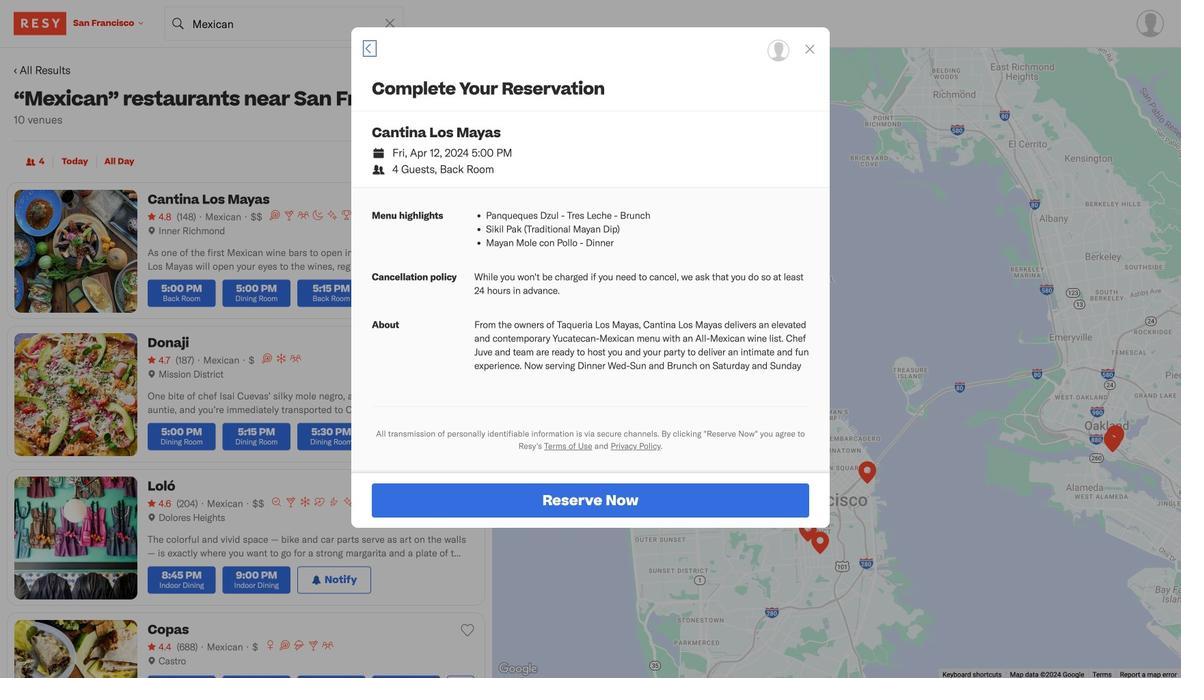 Task type: vqa. For each thing, say whether or not it's contained in the screenshot.
4.5 out of 5 stars icon
no



Task type: locate. For each thing, give the bounding box(es) containing it.
colibri mexican bistro image
[[724, 418, 742, 443]]

4.7 out of 5 stars image
[[148, 354, 170, 367]]

4.4 out of 5 stars image
[[148, 641, 171, 654]]

187 reviews element
[[176, 354, 194, 367]]

Add Copas to favorites checkbox
[[457, 621, 478, 641]]

clear search image
[[384, 17, 396, 29]]

688 reviews element
[[177, 641, 198, 654]]

nido's backyard image
[[1104, 430, 1122, 456]]

148 reviews element
[[177, 210, 196, 224]]

map region
[[492, 48, 1181, 679]]

donaji image
[[812, 532, 829, 558]]

copas image
[[779, 500, 797, 525]]

climbing image
[[328, 497, 339, 508]]

book with resy element
[[351, 27, 830, 528]]



Task type: describe. For each thing, give the bounding box(es) containing it.
copita image
[[682, 270, 700, 295]]

204 reviews element
[[176, 497, 198, 511]]

4.6 out of 5 stars image
[[148, 497, 171, 511]]

Add Donaji to favorites checkbox
[[457, 334, 478, 354]]

Add Loló to favorites checkbox
[[457, 477, 478, 498]]

merkado san francisco image
[[859, 462, 876, 487]]

loló image
[[799, 520, 817, 545]]

google image
[[496, 661, 541, 679]]

odin - mexican restaurant and bar image
[[1107, 426, 1125, 451]]

cantina los mayas image
[[715, 469, 733, 495]]

4.8 out of 5 stars image
[[148, 210, 171, 224]]



